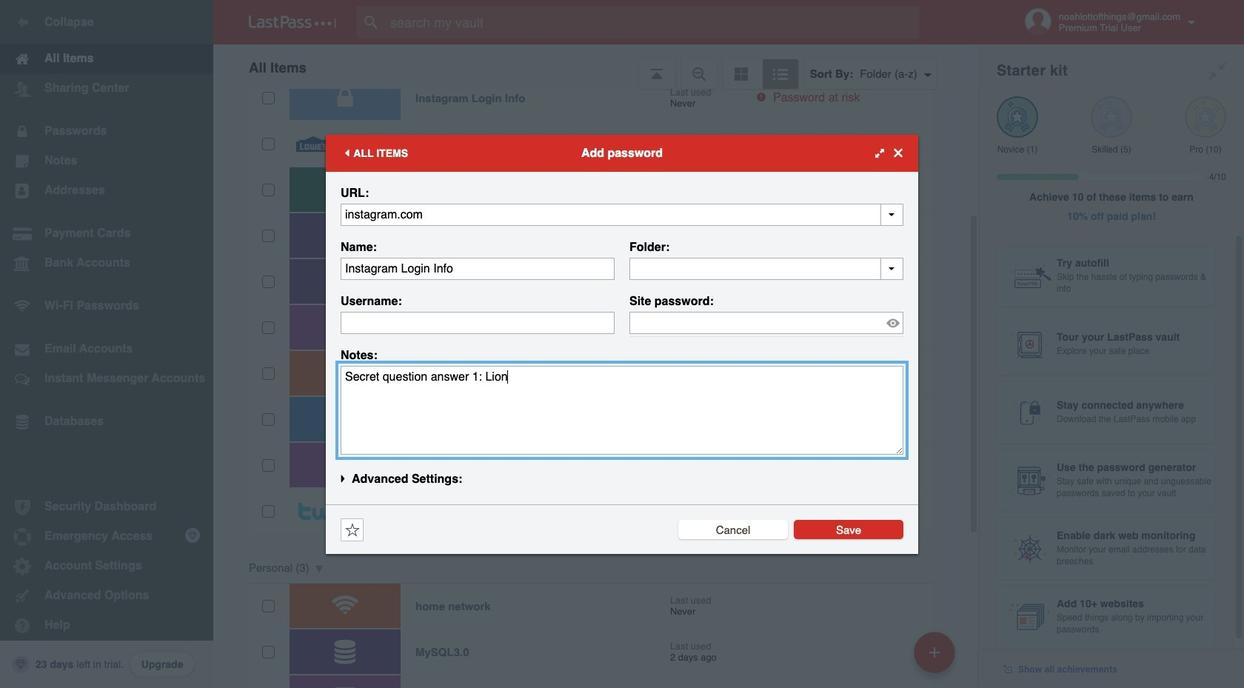 Task type: locate. For each thing, give the bounding box(es) containing it.
Search search field
[[357, 6, 949, 39]]

dialog
[[326, 134, 918, 554]]

main navigation navigation
[[0, 0, 213, 688]]

None password field
[[630, 311, 904, 334]]

lastpass image
[[249, 16, 336, 29]]

None text field
[[341, 203, 904, 226], [630, 257, 904, 280], [341, 311, 615, 334], [341, 203, 904, 226], [630, 257, 904, 280], [341, 311, 615, 334]]

new item image
[[930, 647, 940, 657]]

None text field
[[341, 257, 615, 280], [341, 366, 904, 454], [341, 257, 615, 280], [341, 366, 904, 454]]



Task type: describe. For each thing, give the bounding box(es) containing it.
vault options navigation
[[213, 44, 979, 89]]

search my vault text field
[[357, 6, 949, 39]]

new item navigation
[[909, 627, 964, 688]]



